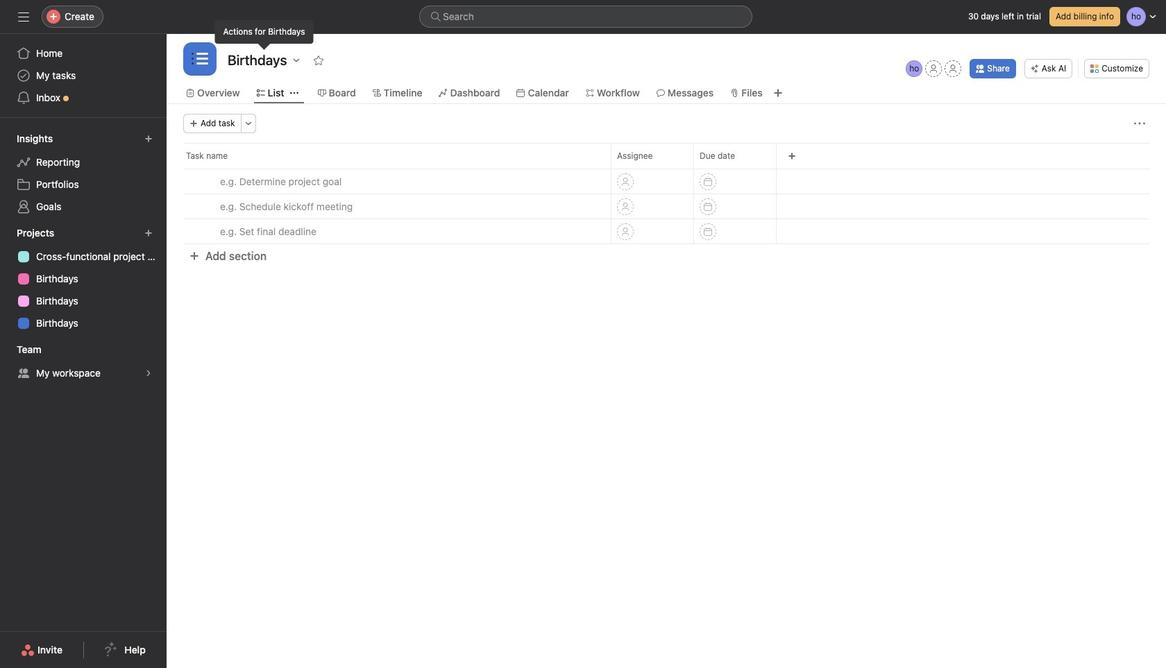 Task type: describe. For each thing, give the bounding box(es) containing it.
more actions image
[[244, 119, 252, 128]]

hide sidebar image
[[18, 11, 29, 22]]

list image
[[192, 51, 208, 67]]

more actions image
[[1135, 118, 1146, 129]]

new project or portfolio image
[[144, 229, 153, 237]]

add to starred image
[[313, 55, 325, 66]]

insights element
[[0, 126, 167, 221]]



Task type: locate. For each thing, give the bounding box(es) containing it.
global element
[[0, 34, 167, 117]]

tooltip
[[215, 20, 314, 48]]

projects element
[[0, 221, 167, 337]]

see details, my workspace image
[[144, 369, 153, 378]]

list box
[[419, 6, 753, 28]]

tab actions image
[[290, 89, 298, 97]]

manage project members image
[[906, 60, 923, 77]]

new insights image
[[144, 135, 153, 143]]

teams element
[[0, 337, 167, 387]]

row
[[167, 143, 1167, 169], [183, 168, 1150, 169], [167, 169, 1167, 194], [167, 194, 1167, 219], [167, 219, 1167, 244]]

add tab image
[[773, 87, 784, 99]]

add field image
[[788, 152, 796, 160]]



Task type: vqa. For each thing, say whether or not it's contained in the screenshot.
See details, Thought Zone (Brainstorm Space) icon inside the Teams element
no



